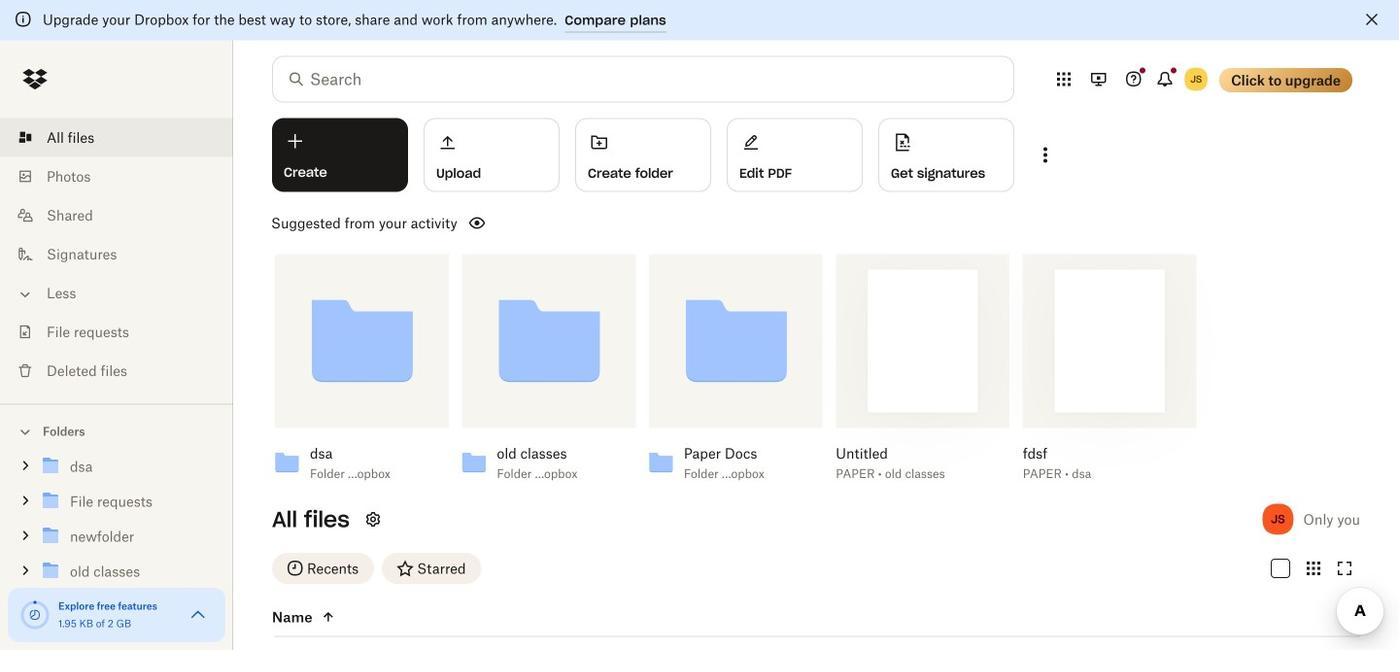 Task type: vqa. For each thing, say whether or not it's contained in the screenshot.
Apps 'tab'
no



Task type: describe. For each thing, give the bounding box(es) containing it.
dropbox image
[[16, 60, 54, 99]]

quota usage image
[[19, 600, 51, 631]]

less image
[[16, 285, 35, 304]]



Task type: locate. For each thing, give the bounding box(es) containing it.
grid
[[272, 637, 1360, 650]]

quota usage progress bar
[[19, 600, 51, 631]]

alert
[[0, 0, 1399, 40]]

group
[[0, 445, 233, 638]]

list item
[[0, 118, 233, 157]]

list
[[0, 106, 233, 404]]

folder settings image
[[361, 508, 385, 531]]

Search in folder "Dropbox" text field
[[310, 68, 974, 91]]



